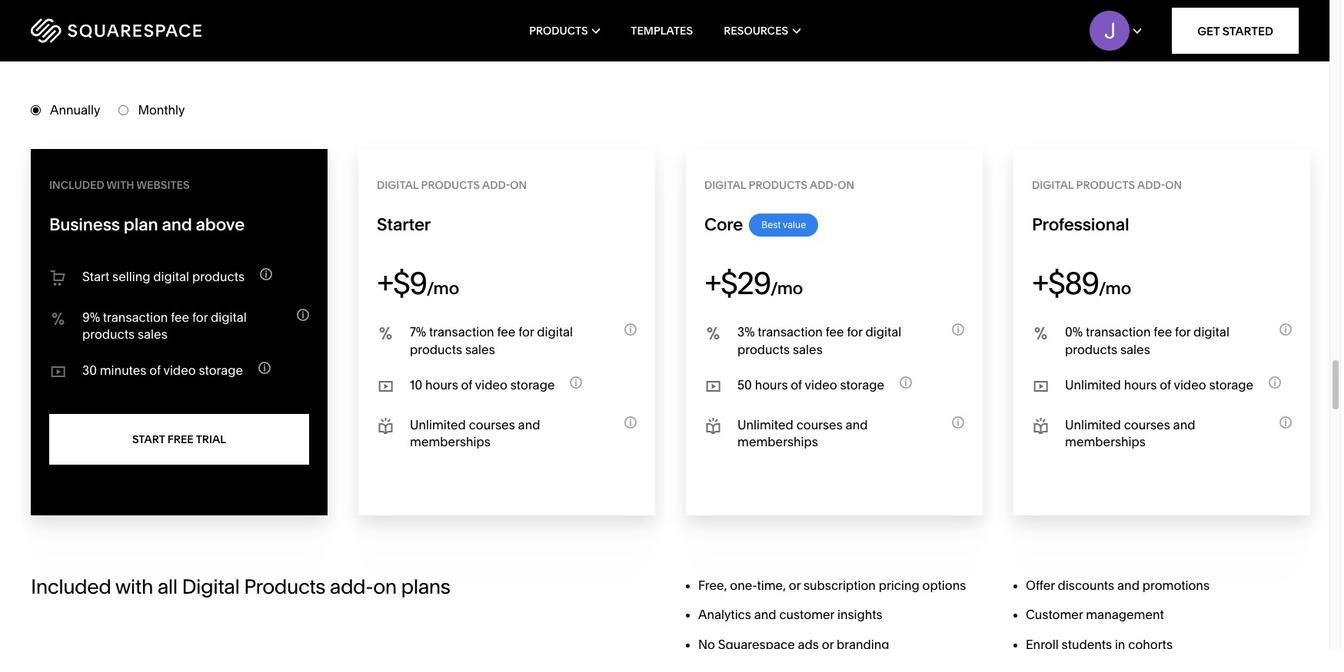 Task type: locate. For each thing, give the bounding box(es) containing it.
memberships
[[410, 435, 491, 450], [738, 435, 818, 450], [1065, 435, 1146, 450]]

of down 3% transaction fee for digital products sales
[[791, 378, 802, 393]]

products for +$29
[[738, 342, 790, 357]]

1 horizontal spatial hours
[[755, 378, 788, 393]]

2 horizontal spatial digital products add-on
[[1032, 179, 1182, 193]]

1 horizontal spatial memberships
[[738, 435, 818, 450]]

0 vertical spatial with
[[107, 179, 134, 193]]

for down start selling digital products
[[192, 310, 208, 325]]

transaction inside 0% transaction fee for digital products sales
[[1086, 325, 1151, 340]]

Annually radio
[[31, 105, 41, 115]]

/mo for +$89
[[1099, 278, 1131, 299]]

with left all
[[115, 575, 153, 600]]

1 memberships from the left
[[410, 435, 491, 450]]

and down 10 hours of video storage
[[518, 418, 540, 433]]

storage
[[199, 363, 243, 378], [510, 378, 555, 393], [840, 378, 885, 393], [1209, 378, 1254, 393]]

resources button
[[724, 0, 800, 62]]

3 courses from the left
[[1124, 418, 1170, 433]]

start left selling
[[82, 269, 109, 284]]

digital for +$9
[[537, 325, 573, 340]]

/mo up 3% transaction fee for digital products sales
[[771, 278, 803, 299]]

of right minutes
[[149, 363, 161, 378]]

of down 0% transaction fee for digital products sales
[[1160, 378, 1171, 393]]

products down '3%'
[[738, 342, 790, 357]]

management
[[1086, 608, 1164, 623]]

+$9 /mo
[[377, 264, 459, 302]]

with for websites
[[107, 179, 134, 193]]

of for +$9
[[461, 378, 472, 393]]

0 horizontal spatial /mo
[[427, 278, 459, 299]]

1 courses from the left
[[469, 418, 515, 433]]

1 /mo from the left
[[427, 278, 459, 299]]

2 horizontal spatial unlimited courses and memberships
[[1065, 418, 1195, 450]]

start free trial link
[[49, 414, 309, 465]]

3 hours from the left
[[1124, 378, 1157, 393]]

digital inside 0% transaction fee for digital products sales
[[1194, 325, 1230, 340]]

fee
[[171, 310, 189, 325], [497, 325, 516, 340], [826, 325, 844, 340], [1154, 325, 1172, 340]]

get
[[1198, 23, 1220, 38]]

started
[[1223, 23, 1274, 38]]

digital products add-on
[[377, 179, 527, 193], [704, 179, 854, 193], [1032, 179, 1182, 193]]

/mo up 0% transaction fee for digital products sales
[[1099, 278, 1131, 299]]

1 vertical spatial with
[[115, 575, 153, 600]]

fee up unlimited hours of video storage
[[1154, 325, 1172, 340]]

and
[[162, 215, 192, 236], [518, 418, 540, 433], [846, 418, 868, 433], [1173, 418, 1195, 433], [1118, 578, 1140, 594], [754, 608, 776, 623]]

video for +$89
[[1174, 378, 1206, 393]]

courses
[[469, 418, 515, 433], [796, 418, 843, 433], [1124, 418, 1170, 433]]

for up 10 hours of video storage
[[519, 325, 534, 340]]

1 horizontal spatial unlimited courses and memberships
[[738, 418, 868, 450]]

digital up core
[[704, 179, 746, 193]]

1 vertical spatial included
[[31, 575, 111, 600]]

digital up professional
[[1032, 179, 1074, 193]]

transaction down selling
[[103, 310, 168, 325]]

analytics and customer insights
[[698, 608, 883, 623]]

digital right all
[[182, 575, 240, 600]]

sales inside 3% transaction fee for digital products sales
[[793, 342, 823, 357]]

selling
[[112, 269, 150, 284]]

of right 10 on the bottom left of the page
[[461, 378, 472, 393]]

1 vertical spatial start
[[132, 433, 165, 446]]

0 horizontal spatial digital products add-on
[[377, 179, 527, 193]]

courses for +$29
[[796, 418, 843, 433]]

video down 7% transaction fee for digital products sales
[[475, 378, 508, 393]]

3 memberships from the left
[[1065, 435, 1146, 450]]

for up the 50 hours of video storage
[[847, 325, 863, 340]]

video down 9% transaction fee for digital products sales
[[163, 363, 196, 378]]

digital products add-on for +$89
[[1032, 179, 1182, 193]]

sales inside 9% transaction fee for digital products sales
[[138, 327, 167, 342]]

+$29 /mo
[[704, 264, 803, 302]]

courses down the 50 hours of video storage
[[796, 418, 843, 433]]

fee for +$29
[[826, 325, 844, 340]]

2 /mo from the left
[[771, 278, 803, 299]]

1 horizontal spatial courses
[[796, 418, 843, 433]]

fee inside 9% transaction fee for digital products sales
[[171, 310, 189, 325]]

courses down 10 hours of video storage
[[469, 418, 515, 433]]

transaction for +$89
[[1086, 325, 1151, 340]]

0 vertical spatial start
[[82, 269, 109, 284]]

video for +$9
[[475, 378, 508, 393]]

50 hours of video storage
[[738, 378, 885, 393]]

products inside 0% transaction fee for digital products sales
[[1065, 342, 1118, 357]]

1 hours from the left
[[425, 378, 458, 393]]

for inside 3% transaction fee for digital products sales
[[847, 325, 863, 340]]

products for +$89
[[1065, 342, 1118, 357]]

memberships for +$89
[[1065, 435, 1146, 450]]

2 horizontal spatial hours
[[1124, 378, 1157, 393]]

1 unlimited courses and memberships from the left
[[410, 418, 540, 450]]

add- for +$89
[[1137, 179, 1165, 193]]

unlimited courses and memberships down 10 hours of video storage
[[410, 418, 540, 450]]

products inside 7% transaction fee for digital products sales
[[410, 342, 462, 357]]

video down 3% transaction fee for digital products sales
[[805, 378, 837, 393]]

start for start selling digital products
[[82, 269, 109, 284]]

0 horizontal spatial courses
[[469, 418, 515, 433]]

sales up 30 minutes of video storage
[[138, 327, 167, 342]]

digital products add-on up professional
[[1032, 179, 1182, 193]]

1 digital products add-on from the left
[[377, 179, 527, 193]]

start for start free trial
[[132, 433, 165, 446]]

10 hours of video storage
[[410, 378, 555, 393]]

transaction inside 7% transaction fee for digital products sales
[[429, 325, 494, 340]]

video down 0% transaction fee for digital products sales
[[1174, 378, 1206, 393]]

sales for +$29
[[793, 342, 823, 357]]

/mo up 7% transaction fee for digital products sales
[[427, 278, 459, 299]]

unlimited
[[1065, 378, 1121, 393], [410, 418, 466, 433], [738, 418, 794, 433], [1065, 418, 1121, 433]]

2 hours from the left
[[755, 378, 788, 393]]

templates link
[[631, 0, 693, 62]]

2 digital products add-on from the left
[[704, 179, 854, 193]]

0 horizontal spatial start
[[82, 269, 109, 284]]

hours right the 50
[[755, 378, 788, 393]]

products for +$29
[[749, 179, 808, 193]]

/mo inside +$9 /mo
[[427, 278, 459, 299]]

hours down 0% transaction fee for digital products sales
[[1124, 378, 1157, 393]]

transaction
[[103, 310, 168, 325], [429, 325, 494, 340], [758, 325, 823, 340], [1086, 325, 1151, 340]]

sales inside 0% transaction fee for digital products sales
[[1120, 342, 1150, 357]]

10
[[410, 378, 422, 393]]

digital
[[153, 269, 189, 284], [211, 310, 247, 325], [537, 325, 573, 340], [866, 325, 902, 340], [1194, 325, 1230, 340]]

+$89 /mo
[[1032, 264, 1131, 302]]

3%
[[738, 325, 755, 340]]

2 memberships from the left
[[738, 435, 818, 450]]

transaction inside 3% transaction fee for digital products sales
[[758, 325, 823, 340]]

1 horizontal spatial start
[[132, 433, 165, 446]]

with left websites
[[107, 179, 134, 193]]

annually
[[50, 102, 100, 118]]

/mo inside +$89 /mo
[[1099, 278, 1131, 299]]

sales for +$89
[[1120, 342, 1150, 357]]

2 unlimited courses and memberships from the left
[[738, 418, 868, 450]]

courses for +$9
[[469, 418, 515, 433]]

products down the 7%
[[410, 342, 462, 357]]

unlimited for +$29
[[738, 418, 794, 433]]

for inside 7% transaction fee for digital products sales
[[519, 325, 534, 340]]

3 digital products add-on from the left
[[1032, 179, 1182, 193]]

of
[[149, 363, 161, 378], [461, 378, 472, 393], [791, 378, 802, 393], [1160, 378, 1171, 393]]

plan
[[124, 215, 158, 236]]

0 horizontal spatial unlimited courses and memberships
[[410, 418, 540, 450]]

products inside 3% transaction fee for digital products sales
[[738, 342, 790, 357]]

1 horizontal spatial /mo
[[771, 278, 803, 299]]

unlimited courses and memberships
[[410, 418, 540, 450], [738, 418, 868, 450], [1065, 418, 1195, 450]]

/mo
[[427, 278, 459, 299], [771, 278, 803, 299], [1099, 278, 1131, 299]]

unlimited for +$9
[[410, 418, 466, 433]]

video
[[163, 363, 196, 378], [475, 378, 508, 393], [805, 378, 837, 393], [1174, 378, 1206, 393]]

products
[[529, 24, 588, 38], [421, 179, 480, 193], [749, 179, 808, 193], [1076, 179, 1135, 193], [244, 575, 325, 600]]

included with websites
[[49, 179, 190, 193]]

unlimited courses and memberships down unlimited hours of video storage
[[1065, 418, 1195, 450]]

sales up 10 hours of video storage
[[465, 342, 495, 357]]

for inside 9% transaction fee for digital products sales
[[192, 310, 208, 325]]

fee inside 7% transaction fee for digital products sales
[[497, 325, 516, 340]]

0 horizontal spatial hours
[[425, 378, 458, 393]]

memberships for +$9
[[410, 435, 491, 450]]

unlimited courses and memberships down the 50 hours of video storage
[[738, 418, 868, 450]]

for up unlimited hours of video storage
[[1175, 325, 1191, 340]]

digital up starter
[[377, 179, 419, 193]]

fee up the 50 hours of video storage
[[826, 325, 844, 340]]

fee inside 3% transaction fee for digital products sales
[[826, 325, 844, 340]]

unlimited courses and memberships for +$9
[[410, 418, 540, 450]]

plans
[[401, 575, 450, 600]]

add-
[[482, 179, 510, 193], [810, 179, 838, 193], [1137, 179, 1165, 193], [330, 575, 373, 600]]

digital products add-on for +$29
[[704, 179, 854, 193]]

sales
[[138, 327, 167, 342], [465, 342, 495, 357], [793, 342, 823, 357], [1120, 342, 1150, 357]]

start
[[82, 269, 109, 284], [132, 433, 165, 446]]

digital inside 3% transaction fee for digital products sales
[[866, 325, 902, 340]]

fee down start selling digital products
[[171, 310, 189, 325]]

digital
[[377, 179, 419, 193], [704, 179, 746, 193], [1032, 179, 1074, 193], [182, 575, 240, 600]]

digital for +$89
[[1194, 325, 1230, 340]]

sales for +$9
[[465, 342, 495, 357]]

on
[[510, 179, 527, 193], [838, 179, 854, 193], [1165, 179, 1182, 193], [373, 575, 397, 600]]

products down 0%
[[1065, 342, 1118, 357]]

transaction for +$9
[[429, 325, 494, 340]]

fee inside 0% transaction fee for digital products sales
[[1154, 325, 1172, 340]]

hours right 10 on the bottom left of the page
[[425, 378, 458, 393]]

3 unlimited courses and memberships from the left
[[1065, 418, 1195, 450]]

insights
[[837, 608, 883, 623]]

sales up unlimited hours of video storage
[[1120, 342, 1150, 357]]

digital inside 9% transaction fee for digital products sales
[[211, 310, 247, 325]]

+$29
[[704, 264, 771, 302]]

or
[[789, 578, 801, 594]]

with
[[107, 179, 134, 193], [115, 575, 153, 600]]

for inside 0% transaction fee for digital products sales
[[1175, 325, 1191, 340]]

courses down unlimited hours of video storage
[[1124, 418, 1170, 433]]

unlimited for +$89
[[1065, 418, 1121, 433]]

start selling digital products
[[82, 269, 245, 284]]

for
[[192, 310, 208, 325], [519, 325, 534, 340], [847, 325, 863, 340], [1175, 325, 1191, 340]]

fee up 10 hours of video storage
[[497, 325, 516, 340]]

3 /mo from the left
[[1099, 278, 1131, 299]]

sales inside 7% transaction fee for digital products sales
[[465, 342, 495, 357]]

transaction right 0%
[[1086, 325, 1151, 340]]

transaction right '3%'
[[758, 325, 823, 340]]

digital products add-on up best value
[[704, 179, 854, 193]]

/mo inside +$29 /mo
[[771, 278, 803, 299]]

1 horizontal spatial digital products add-on
[[704, 179, 854, 193]]

subscription
[[804, 578, 876, 594]]

on for +$89
[[1165, 179, 1182, 193]]

2 horizontal spatial memberships
[[1065, 435, 1146, 450]]

2 courses from the left
[[796, 418, 843, 433]]

digital inside 7% transaction fee for digital products sales
[[537, 325, 573, 340]]

monthly
[[138, 102, 185, 118]]

digital products add-on up starter
[[377, 179, 527, 193]]

products for +$89
[[1076, 179, 1135, 193]]

included
[[49, 179, 104, 193], [31, 575, 111, 600]]

add- for +$9
[[482, 179, 510, 193]]

products down 9%
[[82, 327, 135, 342]]

products
[[192, 269, 245, 284], [82, 327, 135, 342], [410, 342, 462, 357], [738, 342, 790, 357], [1065, 342, 1118, 357]]

/mo for +$29
[[771, 278, 803, 299]]

2 horizontal spatial courses
[[1124, 418, 1170, 433]]

business plan and above
[[49, 215, 245, 236]]

for for +$9
[[519, 325, 534, 340]]

hours
[[425, 378, 458, 393], [755, 378, 788, 393], [1124, 378, 1157, 393]]

0 horizontal spatial memberships
[[410, 435, 491, 450]]

pricing
[[879, 578, 920, 594]]

+$89
[[1032, 264, 1099, 302]]

sales up the 50 hours of video storage
[[793, 342, 823, 357]]

start left "free"
[[132, 433, 165, 446]]

resources
[[724, 24, 788, 38]]

best value
[[762, 219, 806, 231]]

2 horizontal spatial /mo
[[1099, 278, 1131, 299]]

0 vertical spatial included
[[49, 179, 104, 193]]

transaction right the 7%
[[429, 325, 494, 340]]



Task type: vqa. For each thing, say whether or not it's contained in the screenshot.
Products for +$29
yes



Task type: describe. For each thing, give the bounding box(es) containing it.
on for +$29
[[838, 179, 854, 193]]

hours for +$9
[[425, 378, 458, 393]]

start free trial
[[132, 433, 226, 446]]

professional
[[1032, 215, 1129, 236]]

hours for +$89
[[1124, 378, 1157, 393]]

customer management
[[1026, 608, 1164, 623]]

products inside 'button'
[[529, 24, 588, 38]]

unlimited courses and memberships for +$29
[[738, 418, 868, 450]]

included for included with websites
[[49, 179, 104, 193]]

squarespace logo image
[[31, 18, 201, 43]]

add- for +$29
[[810, 179, 838, 193]]

digital products add-on for +$9
[[377, 179, 527, 193]]

starter
[[377, 215, 431, 236]]

discounts
[[1058, 578, 1115, 594]]

on for +$9
[[510, 179, 527, 193]]

storage for +$9
[[510, 378, 555, 393]]

templates
[[631, 24, 693, 38]]

unlimited hours of video storage
[[1065, 378, 1254, 393]]

fee for +$9
[[497, 325, 516, 340]]

offer discounts and promotions
[[1026, 578, 1210, 594]]

0%
[[1065, 325, 1083, 340]]

30
[[82, 363, 97, 378]]

business
[[49, 215, 120, 236]]

/mo for +$9
[[427, 278, 459, 299]]

digital for +$29
[[704, 179, 746, 193]]

squarespace logo link
[[31, 18, 284, 43]]

websites
[[137, 179, 190, 193]]

time,
[[757, 578, 786, 594]]

with for all
[[115, 575, 153, 600]]

get started link
[[1172, 8, 1299, 54]]

0% transaction fee for digital products sales
[[1065, 325, 1230, 357]]

products down above
[[192, 269, 245, 284]]

and down unlimited hours of video storage
[[1173, 418, 1195, 433]]

courses for +$89
[[1124, 418, 1170, 433]]

analytics
[[698, 608, 751, 623]]

included with all digital products add-on plans
[[31, 575, 450, 600]]

digital for +$29
[[866, 325, 902, 340]]

7% transaction fee for digital products sales
[[410, 325, 573, 357]]

promotions
[[1143, 578, 1210, 594]]

core
[[704, 215, 743, 236]]

transaction inside 9% transaction fee for digital products sales
[[103, 310, 168, 325]]

and down the 50 hours of video storage
[[846, 418, 868, 433]]

one-
[[730, 578, 757, 594]]

Monthly radio
[[119, 105, 129, 115]]

digital for +$9
[[377, 179, 419, 193]]

3% transaction fee for digital products sales
[[738, 325, 902, 357]]

best
[[762, 219, 781, 231]]

digital for +$89
[[1032, 179, 1074, 193]]

memberships for +$29
[[738, 435, 818, 450]]

fee for +$89
[[1154, 325, 1172, 340]]

products inside 9% transaction fee for digital products sales
[[82, 327, 135, 342]]

for for +$29
[[847, 325, 863, 340]]

30 minutes of video storage
[[82, 363, 243, 378]]

of for +$89
[[1160, 378, 1171, 393]]

storage for +$89
[[1209, 378, 1254, 393]]

products button
[[529, 0, 600, 62]]

options
[[923, 578, 966, 594]]

hours for +$29
[[755, 378, 788, 393]]

minutes
[[100, 363, 146, 378]]

+$9
[[377, 264, 427, 302]]

9% transaction fee for digital products sales
[[82, 310, 247, 342]]

and right plan
[[162, 215, 192, 236]]

customer
[[779, 608, 835, 623]]

products for +$9
[[421, 179, 480, 193]]

transaction for +$29
[[758, 325, 823, 340]]

included for included with all digital products add-on plans
[[31, 575, 111, 600]]

customer
[[1026, 608, 1083, 623]]

and down the time,
[[754, 608, 776, 623]]

get started
[[1198, 23, 1274, 38]]

free
[[168, 433, 194, 446]]

value
[[783, 219, 806, 231]]

50
[[738, 378, 752, 393]]

offer
[[1026, 578, 1055, 594]]

free, one-time, or subscription pricing options
[[698, 578, 966, 594]]

and up the 'management'
[[1118, 578, 1140, 594]]

for for +$89
[[1175, 325, 1191, 340]]

all
[[157, 575, 177, 600]]

video for +$29
[[805, 378, 837, 393]]

above
[[196, 215, 245, 236]]

products for +$9
[[410, 342, 462, 357]]

of for +$29
[[791, 378, 802, 393]]

7%
[[410, 325, 426, 340]]

free,
[[698, 578, 727, 594]]

storage for +$29
[[840, 378, 885, 393]]

9%
[[82, 310, 100, 325]]

trial
[[196, 433, 226, 446]]

unlimited courses and memberships for +$89
[[1065, 418, 1195, 450]]



